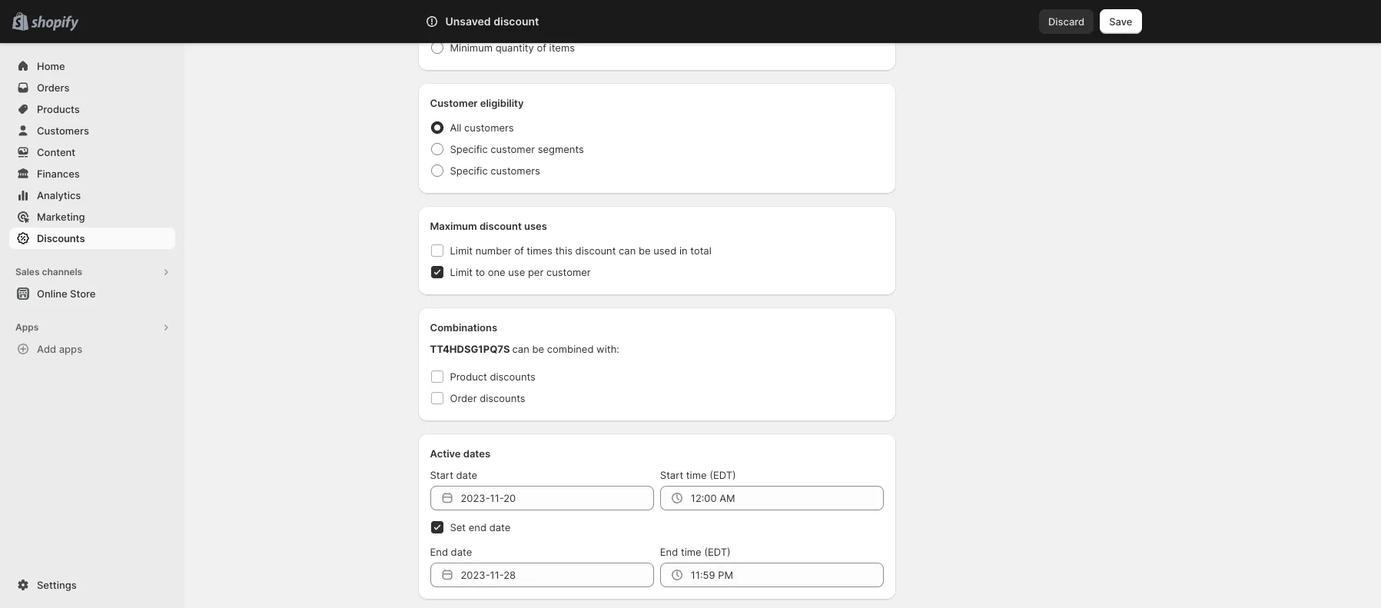 Task type: describe. For each thing, give the bounding box(es) containing it.
specific customer segments
[[450, 143, 584, 155]]

unsaved discount
[[446, 15, 539, 28]]

online store button
[[0, 283, 185, 304]]

time for end
[[681, 546, 702, 558]]

search button
[[468, 9, 914, 34]]

customer
[[430, 97, 478, 109]]

end date
[[430, 546, 472, 558]]

store
[[70, 288, 96, 300]]

dates
[[463, 448, 491, 460]]

customer eligibility
[[430, 97, 524, 109]]

orders link
[[9, 77, 175, 98]]

quantity
[[496, 42, 534, 54]]

this
[[556, 245, 573, 257]]

product
[[450, 371, 487, 383]]

1 vertical spatial can
[[513, 343, 530, 355]]

limit number of times this discount can be used in total
[[450, 245, 712, 257]]

minimum quantity of items
[[450, 42, 575, 54]]

to for applies
[[489, 23, 499, 35]]

start for start time (edt)
[[660, 469, 684, 481]]

all customers
[[450, 121, 514, 134]]

1 horizontal spatial can
[[619, 245, 636, 257]]

specific for specific customer segments
[[450, 143, 488, 155]]

online store
[[37, 288, 96, 300]]

add
[[37, 343, 56, 355]]

customers for all customers
[[465, 121, 514, 134]]

products
[[37, 103, 80, 115]]

End time (EDT) text field
[[691, 563, 884, 587]]

specific customers
[[450, 165, 540, 177]]

date for start date
[[456, 469, 478, 481]]

one
[[488, 266, 506, 278]]

to for limit
[[476, 266, 485, 278]]

start date
[[430, 469, 478, 481]]

channels
[[42, 266, 82, 278]]

end for end time (edt)
[[660, 546, 678, 558]]

per
[[528, 266, 544, 278]]

finances
[[37, 168, 80, 180]]

settings
[[37, 579, 77, 591]]

1 vertical spatial date
[[490, 521, 511, 534]]

End date text field
[[461, 563, 654, 587]]

analytics link
[[9, 185, 175, 206]]

total
[[691, 245, 712, 257]]

unsaved
[[446, 15, 491, 28]]

active dates
[[430, 448, 491, 460]]

Start time (EDT) text field
[[691, 486, 884, 511]]

products link
[[9, 98, 175, 120]]

sales channels button
[[9, 261, 175, 283]]

discounts for product discounts
[[490, 371, 536, 383]]

marketing
[[37, 211, 85, 223]]

date for end date
[[451, 546, 472, 558]]

set
[[450, 521, 466, 534]]

combinations
[[430, 321, 498, 334]]

start time (edt)
[[660, 469, 736, 481]]

applies to all products.
[[452, 23, 560, 35]]

combined
[[547, 343, 594, 355]]

(edt) for start time (edt)
[[710, 469, 736, 481]]

content
[[37, 146, 75, 158]]

orders
[[37, 82, 70, 94]]

discounts for order discounts
[[480, 392, 526, 404]]

discount for maximum
[[480, 220, 522, 232]]

home
[[37, 60, 65, 72]]

Start date text field
[[461, 486, 654, 511]]

discard button
[[1040, 9, 1094, 34]]

add apps button
[[9, 338, 175, 360]]

(edt) for end time (edt)
[[705, 546, 731, 558]]

discounts
[[37, 232, 85, 245]]

sales
[[15, 266, 40, 278]]

items
[[549, 42, 575, 54]]

applies
[[452, 23, 486, 35]]

search
[[493, 15, 526, 28]]

settings link
[[9, 574, 175, 596]]

times
[[527, 245, 553, 257]]

order
[[450, 392, 477, 404]]



Task type: locate. For each thing, give the bounding box(es) containing it.
0 horizontal spatial end
[[430, 546, 448, 558]]

to
[[489, 23, 499, 35], [476, 266, 485, 278]]

number
[[476, 245, 512, 257]]

to left one
[[476, 266, 485, 278]]

0 vertical spatial of
[[537, 42, 547, 54]]

tt4hdsg1pq7s can be combined with:
[[430, 343, 620, 355]]

add apps
[[37, 343, 82, 355]]

2 vertical spatial date
[[451, 546, 472, 558]]

customer up specific customers
[[491, 143, 535, 155]]

(edt)
[[710, 469, 736, 481], [705, 546, 731, 558]]

eligibility
[[480, 97, 524, 109]]

0 horizontal spatial can
[[513, 343, 530, 355]]

maximum
[[430, 220, 477, 232]]

1 vertical spatial limit
[[450, 266, 473, 278]]

0 vertical spatial date
[[456, 469, 478, 481]]

1 vertical spatial customers
[[491, 165, 540, 177]]

2 vertical spatial discount
[[576, 245, 616, 257]]

discard
[[1049, 15, 1085, 28]]

0 horizontal spatial start
[[430, 469, 454, 481]]

1 start from the left
[[430, 469, 454, 481]]

customers down the customer eligibility
[[465, 121, 514, 134]]

1 vertical spatial (edt)
[[705, 546, 731, 558]]

of for quantity
[[537, 42, 547, 54]]

apps
[[15, 321, 39, 333]]

customer down 'this'
[[547, 266, 591, 278]]

1 specific from the top
[[450, 143, 488, 155]]

1 horizontal spatial be
[[639, 245, 651, 257]]

1 vertical spatial time
[[681, 546, 702, 558]]

maximum discount uses
[[430, 220, 547, 232]]

order discounts
[[450, 392, 526, 404]]

can left used on the top of the page
[[619, 245, 636, 257]]

1 horizontal spatial to
[[489, 23, 499, 35]]

end for end date
[[430, 546, 448, 558]]

shopify image
[[31, 16, 79, 31]]

of for number
[[515, 245, 524, 257]]

discounts link
[[9, 228, 175, 249]]

1 vertical spatial to
[[476, 266, 485, 278]]

1 end from the left
[[430, 546, 448, 558]]

tt4hdsg1pq7s
[[430, 343, 510, 355]]

marketing link
[[9, 206, 175, 228]]

0 vertical spatial discounts
[[490, 371, 536, 383]]

specific
[[450, 143, 488, 155], [450, 165, 488, 177]]

limit to one use per customer
[[450, 266, 591, 278]]

of
[[537, 42, 547, 54], [515, 245, 524, 257]]

can
[[619, 245, 636, 257], [513, 343, 530, 355]]

1 horizontal spatial end
[[660, 546, 678, 558]]

start
[[430, 469, 454, 481], [660, 469, 684, 481]]

1 limit from the top
[[450, 245, 473, 257]]

products.
[[515, 23, 560, 35]]

save button
[[1101, 9, 1142, 34]]

apps
[[59, 343, 82, 355]]

0 vertical spatial be
[[639, 245, 651, 257]]

0 vertical spatial (edt)
[[710, 469, 736, 481]]

1 vertical spatial be
[[532, 343, 544, 355]]

1 horizontal spatial start
[[660, 469, 684, 481]]

date down active dates
[[456, 469, 478, 481]]

customers
[[37, 125, 89, 137]]

active
[[430, 448, 461, 460]]

online store link
[[9, 283, 175, 304]]

1 vertical spatial discount
[[480, 220, 522, 232]]

product discounts
[[450, 371, 536, 383]]

with:
[[597, 343, 620, 355]]

can up product discounts
[[513, 343, 530, 355]]

content link
[[9, 141, 175, 163]]

limit down maximum
[[450, 245, 473, 257]]

of left times on the left of page
[[515, 245, 524, 257]]

2 start from the left
[[660, 469, 684, 481]]

end
[[469, 521, 487, 534]]

0 vertical spatial to
[[489, 23, 499, 35]]

minimum
[[450, 42, 493, 54]]

sales channels
[[15, 266, 82, 278]]

0 vertical spatial customer
[[491, 143, 535, 155]]

analytics
[[37, 189, 81, 201]]

0 vertical spatial specific
[[450, 143, 488, 155]]

use
[[509, 266, 525, 278]]

limit for limit to one use per customer
[[450, 266, 473, 278]]

to left all
[[489, 23, 499, 35]]

in
[[680, 245, 688, 257]]

customers
[[465, 121, 514, 134], [491, 165, 540, 177]]

of down "products."
[[537, 42, 547, 54]]

(edt) up start time (edt) text box
[[710, 469, 736, 481]]

time for start
[[687, 469, 707, 481]]

discount for unsaved
[[494, 15, 539, 28]]

0 vertical spatial time
[[687, 469, 707, 481]]

home link
[[9, 55, 175, 77]]

used
[[654, 245, 677, 257]]

set end date
[[450, 521, 511, 534]]

discount
[[494, 15, 539, 28], [480, 220, 522, 232], [576, 245, 616, 257]]

0 vertical spatial customers
[[465, 121, 514, 134]]

customers down 'specific customer segments' at the left of page
[[491, 165, 540, 177]]

finances link
[[9, 163, 175, 185]]

limit
[[450, 245, 473, 257], [450, 266, 473, 278]]

discounts down tt4hdsg1pq7s can be combined with:
[[490, 371, 536, 383]]

end time (edt)
[[660, 546, 731, 558]]

start for start date
[[430, 469, 454, 481]]

2 specific from the top
[[450, 165, 488, 177]]

time
[[687, 469, 707, 481], [681, 546, 702, 558]]

0 vertical spatial limit
[[450, 245, 473, 257]]

customer
[[491, 143, 535, 155], [547, 266, 591, 278]]

1 vertical spatial discounts
[[480, 392, 526, 404]]

1 vertical spatial customer
[[547, 266, 591, 278]]

0 vertical spatial can
[[619, 245, 636, 257]]

online
[[37, 288, 67, 300]]

all
[[450, 121, 462, 134]]

date down set
[[451, 546, 472, 558]]

all
[[502, 23, 512, 35]]

0 horizontal spatial customer
[[491, 143, 535, 155]]

0 horizontal spatial to
[[476, 266, 485, 278]]

discounts
[[490, 371, 536, 383], [480, 392, 526, 404]]

segments
[[538, 143, 584, 155]]

(edt) up end time (edt) text field
[[705, 546, 731, 558]]

uses
[[524, 220, 547, 232]]

1 horizontal spatial of
[[537, 42, 547, 54]]

customers link
[[9, 120, 175, 141]]

limit left one
[[450, 266, 473, 278]]

1 horizontal spatial customer
[[547, 266, 591, 278]]

0 vertical spatial discount
[[494, 15, 539, 28]]

date
[[456, 469, 478, 481], [490, 521, 511, 534], [451, 546, 472, 558]]

2 end from the left
[[660, 546, 678, 558]]

be left combined
[[532, 343, 544, 355]]

customers for specific customers
[[491, 165, 540, 177]]

date right end
[[490, 521, 511, 534]]

specific for specific customers
[[450, 165, 488, 177]]

1 vertical spatial of
[[515, 245, 524, 257]]

end
[[430, 546, 448, 558], [660, 546, 678, 558]]

0 horizontal spatial of
[[515, 245, 524, 257]]

apps button
[[9, 317, 175, 338]]

save
[[1110, 15, 1133, 28]]

0 horizontal spatial be
[[532, 343, 544, 355]]

2 limit from the top
[[450, 266, 473, 278]]

limit for limit number of times this discount can be used in total
[[450, 245, 473, 257]]

be
[[639, 245, 651, 257], [532, 343, 544, 355]]

discounts down product discounts
[[480, 392, 526, 404]]

be left used on the top of the page
[[639, 245, 651, 257]]

1 vertical spatial specific
[[450, 165, 488, 177]]



Task type: vqa. For each thing, say whether or not it's contained in the screenshot.
'End date'
yes



